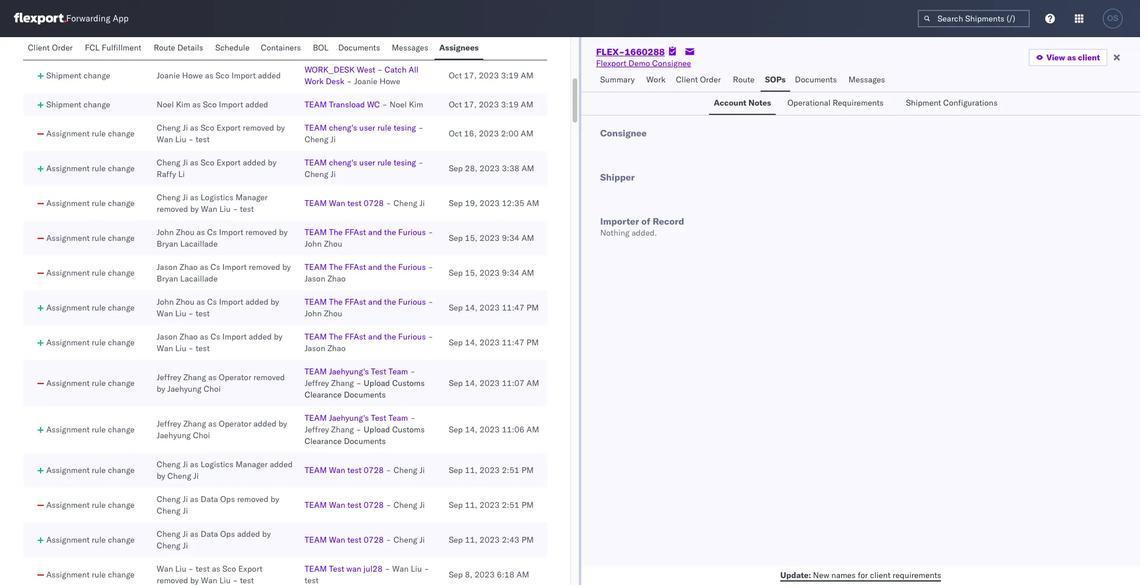 Task type: describe. For each thing, give the bounding box(es) containing it.
removed for jason zhao as cs import removed by bryan lacaillade
[[249, 262, 280, 272]]

assignment rule change for cheng ji as data ops added by cheng ji
[[46, 535, 135, 545]]

pm for jason zhao as cs import added by wan liu - test
[[527, 337, 539, 348]]

assignment for jason zhao as cs import removed by bryan lacaillade
[[46, 268, 90, 278]]

2:00
[[501, 128, 519, 139]]

test inside "john zhou as cs import added by wan liu - test"
[[196, 308, 210, 319]]

wan inside jason zhao as cs import added by wan liu - test
[[157, 343, 173, 354]]

ffast for john zhou as cs import added by wan liu - test
[[345, 297, 366, 307]]

flex-1660288
[[596, 46, 665, 57]]

as for cheng ji as logistics manager added by cheng ji
[[190, 459, 199, 470]]

1 vertical spatial nicholas
[[354, 41, 387, 52]]

2 kim from the left
[[409, 99, 423, 110]]

1660288
[[625, 46, 665, 57]]

1 horizontal spatial pezza
[[389, 41, 410, 52]]

by inside the jeffrey zhang as operator added by jaehyung choi
[[279, 419, 287, 429]]

as for cheng ji as data ops removed by cheng ji
[[190, 494, 199, 504]]

1 horizontal spatial order
[[700, 74, 721, 85]]

furious for john zhou as cs import added by wan liu - test
[[398, 297, 426, 307]]

names
[[832, 570, 856, 580]]

os
[[1108, 14, 1119, 23]]

1 vertical spatial client order
[[676, 74, 721, 85]]

0 horizontal spatial client
[[870, 570, 891, 580]]

requirements
[[833, 98, 884, 108]]

wan
[[347, 564, 362, 574]]

rule for john zhou as cs import added by wan liu - test
[[92, 302, 106, 313]]

manager for cheng ji as logistics manager added by cheng ji
[[236, 459, 268, 470]]

team for wan liu - test as sco export removed by wan liu - test
[[305, 564, 327, 574]]

jeffrey inside jeffrey zhang as operator removed by jaehyung choi
[[157, 372, 181, 383]]

0 vertical spatial documents button
[[334, 37, 387, 60]]

Search Shipments (/) text field
[[918, 10, 1030, 27]]

0 horizontal spatial messages button
[[387, 37, 435, 60]]

ji inside cheng ji as sco export removed by wan liu - test
[[183, 122, 188, 133]]

west - catch all work desk for nicholas pezza
[[305, 30, 419, 52]]

new
[[813, 570, 830, 580]]

sep 11, 2023 2:51 pm for cheng ji as logistics manager added by cheng ji
[[449, 465, 534, 475]]

account notes button
[[710, 92, 776, 115]]

assignment for jason zhao as cs import added by wan liu - test
[[46, 337, 90, 348]]

client inside button
[[1079, 52, 1101, 63]]

ops for removed
[[220, 494, 235, 504]]

0 horizontal spatial joanie
[[157, 70, 180, 81]]

flex-1660288 link
[[596, 46, 665, 57]]

am for cheng ji as sco export removed by wan liu - test
[[521, 128, 534, 139]]

1 horizontal spatial messages
[[849, 74, 885, 85]]

change for jeffrey zhang as operator removed by jaehyung choi
[[108, 378, 135, 388]]

flexport
[[596, 58, 627, 68]]

fulfillment
[[102, 42, 141, 53]]

bol
[[313, 42, 329, 53]]

as for john zhou as cs import removed by bryan lacaillade
[[197, 227, 205, 237]]

8,
[[465, 569, 473, 580]]

1 kim from the left
[[176, 99, 190, 110]]

16,
[[464, 128, 477, 139]]

14, for jeffrey zhang as operator added by jaehyung choi
[[465, 424, 478, 435]]

sep 8, 2023 6:18 am
[[449, 569, 529, 580]]

14, for jeffrey zhang as operator removed by jaehyung choi
[[465, 378, 478, 388]]

17, for nicholas pezza
[[464, 35, 477, 46]]

flex-
[[596, 46, 625, 57]]

as for noel kim as sco import added
[[192, 99, 201, 110]]

os button
[[1100, 5, 1127, 32]]

route button
[[729, 69, 761, 92]]

as inside button
[[1068, 52, 1077, 63]]

the for jason zhao as cs import removed by bryan lacaillade
[[329, 262, 343, 272]]

28,
[[465, 163, 478, 174]]

team for cheng ji as data ops removed by cheng ji
[[305, 500, 327, 510]]

3:19 for joanie howe
[[501, 70, 519, 81]]

sep 11, 2023 2:43 pm
[[449, 535, 534, 545]]

- inside jason zhao as cs import added by wan liu - test
[[189, 343, 194, 354]]

operational requirements button
[[783, 92, 895, 115]]

oct 16, 2023 2:00 am
[[449, 128, 534, 139]]

assignment for cheng ji as data ops removed by cheng ji
[[46, 500, 90, 510]]

jason zhao as cs import removed by bryan lacaillade
[[157, 262, 291, 284]]

export for removed
[[217, 122, 241, 133]]

sep for cheng ji as logistics manager added by cheng ji
[[449, 465, 463, 475]]

jason zhao as cs import added by wan liu - test
[[157, 331, 283, 354]]

notes
[[749, 98, 772, 108]]

sep for cheng ji as sco export added by raffy li
[[449, 163, 463, 174]]

cheng ji as sco export added by raffy li
[[157, 157, 277, 179]]

team jaehyung's test team - jeffrey zhang - for jeffrey zhang as operator removed by jaehyung choi
[[305, 366, 416, 388]]

details
[[177, 42, 203, 53]]

sco for noel kim as sco import added
[[203, 99, 217, 110]]

2023 for cheng ji as data ops added by cheng ji
[[480, 535, 500, 545]]

sco inside wan liu - test as sco export removed by wan liu - test
[[223, 564, 236, 574]]

john inside john zhou as cs import removed by bryan lacaillade
[[157, 227, 174, 237]]

2023 for cheng ji as sco export removed by wan liu - test
[[479, 128, 499, 139]]

am for wan liu - test as sco export removed by wan liu - test
[[517, 569, 529, 580]]

sep for cheng ji as data ops added by cheng ji
[[449, 535, 463, 545]]

assignment rule change for john zhou as cs import added by wan liu - test
[[46, 302, 135, 313]]

demo
[[629, 58, 650, 68]]

9 team from the top
[[305, 366, 327, 377]]

shipment inside shipment configurations button
[[906, 98, 942, 108]]

team jaehyung's test team - jeffrey zhang - for jeffrey zhang as operator added by jaehyung choi
[[305, 413, 416, 435]]

shipment configurations button
[[902, 92, 1008, 115]]

oct for - joanie howe
[[449, 70, 462, 81]]

sep 28, 2023 3:38 am
[[449, 163, 534, 174]]

view
[[1047, 52, 1066, 63]]

update:
[[781, 570, 811, 580]]

containers
[[261, 42, 301, 53]]

cs for john zhou as cs import removed by bryan lacaillade
[[207, 227, 217, 237]]

test inside cheng ji as sco export removed by wan liu - test
[[196, 134, 210, 145]]

upload customs clearance documents for jeffrey zhang as operator added by jaehyung choi
[[305, 424, 425, 446]]

of
[[642, 215, 651, 227]]

team for jason zhao as cs import added by wan liu - test
[[305, 331, 327, 342]]

test inside wan liu - test
[[305, 575, 319, 585]]

noel kim as sco import added
[[157, 99, 268, 110]]

11:07
[[502, 378, 525, 388]]

jeffrey zhang as operator removed by jaehyung choi
[[157, 372, 285, 394]]

added for noel kim as sco import added
[[245, 99, 268, 110]]

0 vertical spatial client order
[[28, 42, 73, 53]]

removed inside jeffrey zhang as operator removed by jaehyung choi
[[254, 372, 285, 383]]

tesing for sep 28, 2023 3:38 am
[[394, 157, 416, 168]]

pezza inside nicholas pezza as logistics manager added
[[191, 30, 212, 40]]

forwarding app
[[66, 13, 129, 24]]

removed for cheng ji as sco export removed by wan liu - test
[[243, 122, 274, 133]]

17, for joanie howe
[[464, 70, 477, 81]]

- joanie howe
[[347, 76, 401, 86]]

requirements
[[893, 570, 942, 580]]

sep for john zhou as cs import added by wan liu - test
[[449, 302, 463, 313]]

nicholas inside nicholas pezza as logistics manager added
[[157, 30, 189, 40]]

pm for cheng ji as logistics manager added by cheng ji
[[522, 465, 534, 475]]

operational requirements
[[788, 98, 884, 108]]

fcl fulfillment
[[85, 42, 141, 53]]

am for john zhou as cs import removed by bryan lacaillade
[[522, 233, 534, 243]]

- inside "john zhou as cs import added by wan liu - test"
[[189, 308, 194, 319]]

joanie howe as sco import added
[[157, 70, 281, 81]]

- inside cheng ji as sco export removed by wan liu - test
[[189, 134, 194, 145]]

clearance for jeffrey zhang as operator removed by jaehyung choi
[[305, 389, 342, 400]]

import for joanie howe as sco import added
[[232, 70, 256, 81]]

shipper
[[600, 171, 635, 183]]

1 horizontal spatial documents button
[[791, 69, 844, 92]]

account notes
[[714, 98, 772, 108]]

1 noel from the left
[[157, 99, 174, 110]]

2:51 for cheng ji as data ops removed by cheng ji
[[502, 500, 520, 510]]

change for john zhou as cs import added by wan liu - test
[[108, 302, 135, 313]]

route details button
[[149, 37, 211, 60]]

1 horizontal spatial client order button
[[672, 69, 729, 92]]

14, for john zhou as cs import added by wan liu - test
[[465, 302, 478, 313]]

1 vertical spatial client
[[676, 74, 698, 85]]

nicholas pezza as logistics manager added
[[157, 30, 292, 52]]

team wan test 0728 - cheng ji for cheng ji as logistics manager removed by wan liu - test
[[305, 198, 425, 208]]

0 horizontal spatial messages
[[392, 42, 429, 53]]

wan inside "cheng ji as logistics manager removed by wan liu - test"
[[201, 204, 217, 214]]

0 horizontal spatial client
[[28, 42, 50, 53]]

cheng's for cheng ji as sco export removed by wan liu - test
[[329, 122, 357, 133]]

by inside wan liu - test as sco export removed by wan liu - test
[[190, 575, 199, 585]]

rule for cheng ji as sco export added by raffy li
[[92, 163, 106, 174]]

view as client button
[[1029, 49, 1108, 66]]

change for wan liu - test as sco export removed by wan liu - test
[[108, 569, 135, 580]]

flexport demo consignee
[[596, 58, 691, 68]]

schedule button
[[211, 37, 256, 60]]

john zhou as cs import added by wan liu - test
[[157, 297, 279, 319]]

0 vertical spatial client order button
[[23, 37, 80, 60]]

team for cheng ji as sco export added by raffy li
[[305, 157, 327, 168]]

update: new names for client requirements
[[781, 570, 942, 580]]

oct 17, 2023 3:19 am for - nicholas pezza
[[449, 35, 534, 46]]

11:06
[[502, 424, 525, 435]]

cheng ji as logistics manager added by cheng ji
[[157, 459, 293, 481]]

assignees
[[439, 42, 479, 53]]

shipment configurations
[[906, 98, 998, 108]]

change for cheng ji as sco export removed by wan liu - test
[[108, 128, 135, 139]]

wan liu - test as sco export removed by wan liu - test
[[157, 564, 263, 585]]

sops
[[765, 74, 786, 85]]

importer of record nothing added.
[[600, 215, 685, 238]]

configurations
[[944, 98, 998, 108]]

liu inside "cheng ji as logistics manager removed by wan liu - test"
[[220, 204, 231, 214]]

1 horizontal spatial joanie
[[354, 76, 378, 86]]

flexport demo consignee link
[[596, 57, 691, 69]]

as inside wan liu - test as sco export removed by wan liu - test
[[212, 564, 220, 574]]

cheng ji as data ops added by cheng ji
[[157, 529, 271, 551]]

record
[[653, 215, 685, 227]]

as for john zhou as cs import added by wan liu - test
[[197, 297, 205, 307]]

0 horizontal spatial consignee
[[600, 127, 647, 139]]

ji inside "cheng ji as logistics manager removed by wan liu - test"
[[183, 192, 188, 203]]

nothing
[[600, 228, 630, 238]]

fcl fulfillment button
[[80, 37, 149, 60]]

clearance for jeffrey zhang as operator added by jaehyung choi
[[305, 436, 342, 446]]

upload for sep 14, 2023 11:06 am
[[364, 424, 390, 435]]

by for cheng ji as sco export removed by wan liu - test
[[276, 122, 285, 133]]

liu inside jason zhao as cs import added by wan liu - test
[[175, 343, 186, 354]]

jeffrey zhang as operator added by jaehyung choi
[[157, 419, 287, 441]]

jason inside jason zhao as cs import added by wan liu - test
[[157, 331, 178, 342]]

export inside wan liu - test as sco export removed by wan liu - test
[[238, 564, 263, 574]]

team transload wc - noel kim
[[305, 99, 423, 110]]

fcl
[[85, 42, 100, 53]]

as for jeffrey zhang as operator added by jaehyung choi
[[208, 419, 217, 429]]

view as client
[[1047, 52, 1101, 63]]

test inside "cheng ji as logistics manager removed by wan liu - test"
[[240, 204, 254, 214]]

10 team from the top
[[305, 413, 327, 423]]

oct for - nicholas pezza
[[449, 35, 462, 46]]

sep 15, 2023 9:34 am for team the ffast and the furious - jason zhao
[[449, 268, 534, 278]]

assignment for cheng ji as logistics manager removed by wan liu - test
[[46, 198, 90, 208]]

added for jason zhao as cs import added by wan liu - test
[[249, 331, 272, 342]]

1 vertical spatial messages button
[[844, 69, 892, 92]]

11, for cheng ji as data ops added by cheng ji
[[465, 535, 478, 545]]

work inside button
[[647, 74, 666, 85]]

as for jason zhao as cs import removed by bryan lacaillade
[[200, 262, 208, 272]]

pm for cheng ji as data ops added by cheng ji
[[522, 535, 534, 545]]

cs for jason zhao as cs import removed by bryan lacaillade
[[211, 262, 220, 272]]

import for jason zhao as cs import added by wan liu - test
[[222, 331, 247, 342]]

cheng inside cheng ji as sco export added by raffy li
[[157, 157, 181, 168]]

wan inside cheng ji as sco export removed by wan liu - test
[[157, 134, 173, 145]]

3:19 for noel kim
[[501, 99, 519, 110]]

choi for added
[[193, 430, 210, 441]]

assignees button
[[435, 37, 484, 60]]

zhang inside the jeffrey zhang as operator added by jaehyung choi
[[183, 419, 206, 429]]

zhao inside jason zhao as cs import added by wan liu - test
[[180, 331, 198, 342]]

bol button
[[308, 37, 334, 60]]

team test wan jul28 -
[[305, 564, 390, 574]]

team for john zhou as cs import removed by bryan lacaillade
[[305, 227, 327, 237]]

test for sep 14, 2023 11:07 am
[[371, 366, 387, 377]]

rule for jason zhao as cs import removed by bryan lacaillade
[[92, 268, 106, 278]]

data for removed
[[201, 494, 218, 504]]

shipment for team transload wc - noel kim
[[46, 99, 81, 110]]

1 horizontal spatial howe
[[380, 76, 401, 86]]

for
[[858, 570, 868, 580]]

by for john zhou as cs import removed by bryan lacaillade
[[279, 227, 288, 237]]

liu inside cheng ji as sco export removed by wan liu - test
[[175, 134, 186, 145]]

the for john zhou as cs import removed by bryan lacaillade
[[329, 227, 343, 237]]



Task type: vqa. For each thing, say whether or not it's contained in the screenshot.


Task type: locate. For each thing, give the bounding box(es) containing it.
sep 11, 2023 2:51 pm down sep 14, 2023 11:06 am
[[449, 465, 534, 475]]

furious for john zhou as cs import removed by bryan lacaillade
[[398, 227, 426, 237]]

as down cheng ji as logistics manager added by cheng ji
[[190, 494, 199, 504]]

0 vertical spatial 11:47
[[502, 302, 525, 313]]

1 vertical spatial client order button
[[672, 69, 729, 92]]

2 shipment change from the top
[[46, 70, 110, 81]]

pezza
[[191, 30, 212, 40], [389, 41, 410, 52]]

data down cheng ji as data ops removed by cheng ji at the left bottom of the page
[[201, 529, 218, 539]]

by inside "john zhou as cs import added by wan liu - test"
[[271, 297, 279, 307]]

8 assignment from the top
[[46, 378, 90, 388]]

- inside wan liu - test
[[424, 564, 429, 574]]

as inside jeffrey zhang as operator removed by jaehyung choi
[[208, 372, 217, 383]]

sco inside cheng ji as sco export removed by wan liu - test
[[201, 122, 214, 133]]

0 vertical spatial bryan
[[157, 239, 178, 249]]

as right view
[[1068, 52, 1077, 63]]

1 team wan test 0728 - cheng ji from the top
[[305, 198, 425, 208]]

team the ffast and the furious - john zhou for sep 14, 2023 11:47 pm
[[305, 297, 433, 319]]

choi up the jeffrey zhang as operator added by jaehyung choi
[[204, 384, 221, 394]]

lacaillade
[[180, 239, 218, 249], [180, 273, 218, 284]]

cheng ji as data ops removed by cheng ji
[[157, 494, 279, 516]]

1 vertical spatial sep 11, 2023 2:51 pm
[[449, 500, 534, 510]]

choi
[[204, 384, 221, 394], [193, 430, 210, 441]]

2 vertical spatial shipment change
[[46, 99, 110, 110]]

3 ffast from the top
[[345, 297, 366, 307]]

14,
[[465, 302, 478, 313], [465, 337, 478, 348], [465, 378, 478, 388], [465, 424, 478, 435]]

1 vertical spatial west
[[357, 64, 375, 75]]

1 vertical spatial upload customs clearance documents
[[305, 424, 425, 446]]

the for john zhou as cs import removed by bryan lacaillade
[[384, 227, 396, 237]]

jason inside jason zhao as cs import removed by bryan lacaillade
[[157, 262, 178, 272]]

howe up wc
[[380, 76, 401, 86]]

0 vertical spatial nicholas
[[157, 30, 189, 40]]

added inside "john zhou as cs import added by wan liu - test"
[[246, 297, 269, 307]]

shipment
[[46, 35, 81, 46], [46, 70, 81, 81], [906, 98, 942, 108], [46, 99, 81, 110]]

0 horizontal spatial howe
[[182, 70, 203, 81]]

7 team from the top
[[305, 297, 327, 307]]

team cheng's user rule tesing - cheng ji for cheng ji as sco export added by raffy li
[[305, 157, 424, 179]]

3 11, from the top
[[465, 535, 478, 545]]

3 14, from the top
[[465, 378, 478, 388]]

1 vertical spatial sep 15, 2023 9:34 am
[[449, 268, 534, 278]]

ops inside cheng ji as data ops removed by cheng ji
[[220, 494, 235, 504]]

as down jeffrey zhang as operator removed by jaehyung choi
[[208, 419, 217, 429]]

import inside jason zhao as cs import removed by bryan lacaillade
[[222, 262, 247, 272]]

assignment for cheng ji as data ops added by cheng ji
[[46, 535, 90, 545]]

zhou inside "john zhou as cs import added by wan liu - test"
[[176, 297, 195, 307]]

assignment for wan liu - test as sco export removed by wan liu - test
[[46, 569, 90, 580]]

rule for jason zhao as cs import added by wan liu - test
[[92, 337, 106, 348]]

import inside jason zhao as cs import added by wan liu - test
[[222, 331, 247, 342]]

2 vertical spatial test
[[329, 564, 344, 574]]

kim down joanie howe as sco import added
[[176, 99, 190, 110]]

client order button
[[23, 37, 80, 60], [672, 69, 729, 92]]

0 vertical spatial client
[[28, 42, 50, 53]]

1 2:51 from the top
[[502, 465, 520, 475]]

ffast for john zhou as cs import removed by bryan lacaillade
[[345, 227, 366, 237]]

oct for team cheng's user rule tesing - cheng ji
[[449, 128, 462, 139]]

0 vertical spatial customs
[[392, 378, 425, 388]]

2 11:47 from the top
[[502, 337, 525, 348]]

by inside cheng ji as data ops added by cheng ji
[[262, 529, 271, 539]]

cs inside "john zhou as cs import added by wan liu - test"
[[207, 297, 217, 307]]

ops
[[220, 494, 235, 504], [220, 529, 235, 539]]

2 west - catch all work desk from the top
[[305, 64, 419, 86]]

by inside john zhou as cs import removed by bryan lacaillade
[[279, 227, 288, 237]]

jul28
[[364, 564, 383, 574]]

0 vertical spatial export
[[217, 122, 241, 133]]

1 vertical spatial 11:47
[[502, 337, 525, 348]]

12 team from the top
[[305, 500, 327, 510]]

logistics inside nicholas pezza as logistics manager added
[[225, 30, 258, 40]]

ffast for jason zhao as cs import removed by bryan lacaillade
[[345, 262, 366, 272]]

0 horizontal spatial noel
[[157, 99, 174, 110]]

0 horizontal spatial order
[[52, 42, 73, 53]]

3 team from the top
[[305, 157, 327, 168]]

2 sep 14, 2023 11:47 pm from the top
[[449, 337, 539, 348]]

client order down flexport. "image"
[[28, 42, 73, 53]]

team wan test 0728 - cheng ji for cheng ji as data ops removed by cheng ji
[[305, 500, 425, 510]]

2023
[[479, 35, 499, 46], [479, 70, 499, 81], [479, 99, 499, 110], [479, 128, 499, 139], [480, 163, 500, 174], [480, 198, 500, 208], [480, 233, 500, 243], [480, 268, 500, 278], [480, 302, 500, 313], [480, 337, 500, 348], [480, 378, 500, 388], [480, 424, 500, 435], [480, 465, 500, 475], [480, 500, 500, 510], [480, 535, 500, 545], [475, 569, 495, 580]]

am for cheng ji as sco export added by raffy li
[[522, 163, 534, 174]]

operator for removed
[[219, 372, 251, 383]]

added inside cheng ji as data ops added by cheng ji
[[237, 529, 260, 539]]

sep
[[449, 163, 463, 174], [449, 198, 463, 208], [449, 233, 463, 243], [449, 268, 463, 278], [449, 302, 463, 313], [449, 337, 463, 348], [449, 378, 463, 388], [449, 424, 463, 435], [449, 465, 463, 475], [449, 500, 463, 510], [449, 535, 463, 545], [449, 569, 463, 580]]

0 vertical spatial 2:51
[[502, 465, 520, 475]]

work_desk for - nicholas pezza
[[305, 30, 355, 40]]

all down - nicholas pezza
[[409, 64, 419, 75]]

liu inside "john zhou as cs import added by wan liu - test"
[[175, 308, 186, 319]]

work down bol button
[[305, 76, 324, 86]]

added inside jason zhao as cs import added by wan liu - test
[[249, 331, 272, 342]]

9:34
[[502, 233, 520, 243], [502, 268, 520, 278]]

john inside "john zhou as cs import added by wan liu - test"
[[157, 297, 174, 307]]

1 cheng's from the top
[[329, 122, 357, 133]]

operator
[[219, 372, 251, 383], [219, 419, 251, 429]]

client right for
[[870, 570, 891, 580]]

user for oct 16, 2023 2:00 am
[[359, 122, 375, 133]]

added for nicholas pezza as logistics manager added
[[157, 41, 180, 52]]

13 assignment from the top
[[46, 569, 90, 580]]

11:47 for team the ffast and the furious - jason zhao
[[502, 337, 525, 348]]

4 ffast from the top
[[345, 331, 366, 342]]

2 the from the top
[[384, 262, 396, 272]]

am for noel kim as sco import added
[[521, 99, 534, 110]]

- nicholas pezza
[[347, 41, 410, 52]]

data down cheng ji as logistics manager added by cheng ji
[[201, 494, 218, 504]]

customs for sep 14, 2023 11:07 am
[[392, 378, 425, 388]]

added inside cheng ji as logistics manager added by cheng ji
[[270, 459, 293, 470]]

0 vertical spatial manager
[[260, 30, 292, 40]]

catch up - nicholas pezza
[[385, 30, 407, 40]]

2 operator from the top
[[219, 419, 251, 429]]

zhang inside jeffrey zhang as operator removed by jaehyung choi
[[183, 372, 206, 383]]

4 0728 from the top
[[364, 535, 384, 545]]

manager
[[260, 30, 292, 40], [236, 192, 268, 203], [236, 459, 268, 470]]

1 vertical spatial all
[[409, 64, 419, 75]]

rule for wan liu - test as sco export removed by wan liu - test
[[92, 569, 106, 580]]

kim right wc
[[409, 99, 423, 110]]

1 work_desk from the top
[[305, 30, 355, 40]]

import down jason zhao as cs import removed by bryan lacaillade
[[219, 297, 243, 307]]

1 9:34 from the top
[[502, 233, 520, 243]]

removed inside cheng ji as sco export removed by wan liu - test
[[243, 122, 274, 133]]

0 vertical spatial oct 17, 2023 3:19 am
[[449, 35, 534, 46]]

oct 17, 2023 3:19 am
[[449, 35, 534, 46], [449, 70, 534, 81], [449, 99, 534, 110]]

logistics up schedule
[[225, 30, 258, 40]]

- inside "cheng ji as logistics manager removed by wan liu - test"
[[233, 204, 238, 214]]

bryan inside jason zhao as cs import removed by bryan lacaillade
[[157, 273, 178, 284]]

2 team cheng's user rule tesing - cheng ji from the top
[[305, 157, 424, 179]]

14 team from the top
[[305, 564, 327, 574]]

sco down schedule button
[[216, 70, 229, 81]]

export inside cheng ji as sco export added by raffy li
[[217, 157, 241, 168]]

1 jaehyung's from the top
[[329, 366, 369, 377]]

client order up account
[[676, 74, 721, 85]]

choi inside the jeffrey zhang as operator added by jaehyung choi
[[193, 430, 210, 441]]

removed inside cheng ji as data ops removed by cheng ji
[[237, 494, 269, 504]]

2 assignment rule change from the top
[[46, 163, 135, 174]]

jeffrey inside the jeffrey zhang as operator added by jaehyung choi
[[157, 419, 181, 429]]

0 vertical spatial 9:34
[[502, 233, 520, 243]]

2 ops from the top
[[220, 529, 235, 539]]

team the ffast and the furious - jason zhao for sep 15, 2023 9:34 am
[[305, 262, 433, 284]]

zhou inside john zhou as cs import removed by bryan lacaillade
[[176, 227, 195, 237]]

west up - joanie howe at the top left
[[357, 64, 375, 75]]

6 team from the top
[[305, 262, 327, 272]]

export down cheng ji as sco export removed by wan liu - test
[[217, 157, 241, 168]]

as inside cheng ji as sco export added by raffy li
[[190, 157, 199, 168]]

1 vertical spatial pezza
[[389, 41, 410, 52]]

ops down cheng ji as data ops removed by cheng ji at the left bottom of the page
[[220, 529, 235, 539]]

cheng's for cheng ji as sco export added by raffy li
[[329, 157, 357, 168]]

operator down jason zhao as cs import added by wan liu - test at the bottom of the page
[[219, 372, 251, 383]]

test inside jason zhao as cs import added by wan liu - test
[[196, 343, 210, 354]]

as for cheng ji as sco export removed by wan liu - test
[[190, 122, 199, 133]]

zhao
[[180, 262, 198, 272], [328, 273, 346, 284], [180, 331, 198, 342], [328, 343, 346, 354]]

by
[[276, 122, 285, 133], [268, 157, 277, 168], [190, 204, 199, 214], [279, 227, 288, 237], [282, 262, 291, 272], [271, 297, 279, 307], [274, 331, 283, 342], [157, 384, 165, 394], [279, 419, 287, 429], [157, 471, 165, 481], [271, 494, 279, 504], [262, 529, 271, 539], [190, 575, 199, 585]]

export
[[217, 122, 241, 133], [217, 157, 241, 168], [238, 564, 263, 574]]

documents button up - joanie howe at the top left
[[334, 37, 387, 60]]

sep 14, 2023 11:07 am
[[449, 378, 539, 388]]

11, up 8,
[[465, 535, 478, 545]]

as down cheng ji as sco export added by raffy li
[[190, 192, 199, 203]]

app
[[113, 13, 129, 24]]

12 assignment from the top
[[46, 535, 90, 545]]

catch
[[385, 30, 407, 40], [385, 64, 407, 75]]

0 vertical spatial sep 15, 2023 9:34 am
[[449, 233, 534, 243]]

as inside cheng ji as data ops removed by cheng ji
[[190, 494, 199, 504]]

0 vertical spatial choi
[[204, 384, 221, 394]]

export inside cheng ji as sco export removed by wan liu - test
[[217, 122, 241, 133]]

manager down the jeffrey zhang as operator added by jaehyung choi
[[236, 459, 268, 470]]

messages button up requirements
[[844, 69, 892, 92]]

cheng inside cheng ji as sco export removed by wan liu - test
[[157, 122, 181, 133]]

2 vertical spatial 11,
[[465, 535, 478, 545]]

ops inside cheng ji as data ops added by cheng ji
[[220, 529, 235, 539]]

0 vertical spatial catch
[[385, 30, 407, 40]]

7 sep from the top
[[449, 378, 463, 388]]

sco down noel kim as sco import added
[[201, 122, 214, 133]]

assignment for cheng ji as sco export removed by wan liu - test
[[46, 128, 90, 139]]

5 assignment rule change from the top
[[46, 268, 135, 278]]

containers button
[[256, 37, 308, 60]]

manager inside "cheng ji as logistics manager removed by wan liu - test"
[[236, 192, 268, 203]]

3 0728 from the top
[[364, 500, 384, 510]]

0 vertical spatial test
[[371, 366, 387, 377]]

desk
[[326, 41, 345, 52], [326, 76, 345, 86]]

2 vertical spatial oct 17, 2023 3:19 am
[[449, 99, 534, 110]]

cs down "cheng ji as logistics manager removed by wan liu - test"
[[207, 227, 217, 237]]

1 vertical spatial cheng's
[[329, 157, 357, 168]]

2 vertical spatial 17,
[[464, 99, 477, 110]]

shipment change for noel
[[46, 99, 110, 110]]

jaehyung's
[[329, 366, 369, 377], [329, 413, 369, 423]]

removed inside jason zhao as cs import removed by bryan lacaillade
[[249, 262, 280, 272]]

1 vertical spatial desk
[[326, 76, 345, 86]]

sco down cheng ji as data ops added by cheng ji
[[223, 564, 236, 574]]

import inside "john zhou as cs import added by wan liu - test"
[[219, 297, 243, 307]]

work down flexport demo consignee "link"
[[647, 74, 666, 85]]

4 furious from the top
[[398, 331, 426, 342]]

as inside "john zhou as cs import added by wan liu - test"
[[197, 297, 205, 307]]

1 vertical spatial user
[[359, 157, 375, 168]]

0728 for cheng ji as data ops removed by cheng ji
[[364, 500, 384, 510]]

1 vertical spatial test
[[371, 413, 387, 423]]

3 assignment from the top
[[46, 198, 90, 208]]

4 team wan test 0728 - cheng ji from the top
[[305, 535, 425, 545]]

upload customs clearance documents
[[305, 378, 425, 400], [305, 424, 425, 446]]

team for cheng ji as data ops added by cheng ji
[[305, 535, 327, 545]]

1 vertical spatial west - catch all work desk
[[305, 64, 419, 86]]

1 15, from the top
[[465, 233, 478, 243]]

2023 for john zhou as cs import removed by bryan lacaillade
[[480, 233, 500, 243]]

wc
[[367, 99, 380, 110]]

3:38
[[502, 163, 520, 174]]

manager inside cheng ji as logistics manager added by cheng ji
[[236, 459, 268, 470]]

operator for added
[[219, 419, 251, 429]]

9:34 for team the ffast and the furious - john zhou
[[502, 233, 520, 243]]

0 vertical spatial 11,
[[465, 465, 478, 475]]

howe
[[182, 70, 203, 81], [380, 76, 401, 86]]

by inside "cheng ji as logistics manager removed by wan liu - test"
[[190, 204, 199, 214]]

1 horizontal spatial client order
[[676, 74, 721, 85]]

documents button up the operational
[[791, 69, 844, 92]]

2 sep from the top
[[449, 198, 463, 208]]

catch for howe
[[385, 64, 407, 75]]

1 and from the top
[[368, 227, 382, 237]]

li
[[178, 169, 185, 179]]

forwarding app link
[[14, 13, 129, 24]]

0 horizontal spatial kim
[[176, 99, 190, 110]]

11:47 for team the ffast and the furious - john zhou
[[502, 302, 525, 313]]

sep for cheng ji as logistics manager removed by wan liu - test
[[449, 198, 463, 208]]

messages
[[392, 42, 429, 53], [849, 74, 885, 85]]

0 vertical spatial jaehyung's
[[329, 366, 369, 377]]

4 the from the top
[[329, 331, 343, 342]]

2 sep 15, 2023 9:34 am from the top
[[449, 268, 534, 278]]

desk left - nicholas pezza
[[326, 41, 345, 52]]

team for sep 14, 2023 11:06 am
[[389, 413, 408, 423]]

messages button left assignees
[[387, 37, 435, 60]]

1 vertical spatial team
[[389, 413, 408, 423]]

as down "john zhou as cs import added by wan liu - test"
[[200, 331, 208, 342]]

cs down jason zhao as cs import removed by bryan lacaillade
[[207, 297, 217, 307]]

2 team from the top
[[389, 413, 408, 423]]

jaehyung inside the jeffrey zhang as operator added by jaehyung choi
[[157, 430, 191, 441]]

as down noel kim as sco import added
[[190, 122, 199, 133]]

0 vertical spatial pezza
[[191, 30, 212, 40]]

shipment change
[[46, 35, 110, 46], [46, 70, 110, 81], [46, 99, 110, 110]]

work_desk down bol button
[[305, 64, 355, 75]]

1 the from the top
[[329, 227, 343, 237]]

added inside nicholas pezza as logistics manager added
[[157, 41, 180, 52]]

team for cheng ji as logistics manager added by cheng ji
[[305, 465, 327, 475]]

cheng inside "cheng ji as logistics manager removed by wan liu - test"
[[157, 192, 181, 203]]

sep 19, 2023 12:35 am
[[449, 198, 539, 208]]

0 vertical spatial cheng's
[[329, 122, 357, 133]]

7 assignment from the top
[[46, 337, 90, 348]]

import for john zhou as cs import added by wan liu - test
[[219, 297, 243, 307]]

lacaillade up jason zhao as cs import removed by bryan lacaillade
[[180, 239, 218, 249]]

noel right wc
[[390, 99, 407, 110]]

operational
[[788, 98, 831, 108]]

8 team from the top
[[305, 331, 327, 342]]

importer
[[600, 215, 639, 227]]

0 horizontal spatial client order button
[[23, 37, 80, 60]]

tesing
[[394, 122, 416, 133], [394, 157, 416, 168]]

1 horizontal spatial nicholas
[[354, 41, 387, 52]]

1 vertical spatial 2:51
[[502, 500, 520, 510]]

ops down cheng ji as logistics manager added by cheng ji
[[220, 494, 235, 504]]

as down jason zhao as cs import added by wan liu - test at the bottom of the page
[[208, 372, 217, 383]]

1 vertical spatial client
[[870, 570, 891, 580]]

0 vertical spatial 3:19
[[501, 35, 519, 46]]

1 vertical spatial 11,
[[465, 500, 478, 510]]

1 vertical spatial consignee
[[600, 127, 647, 139]]

pm
[[527, 302, 539, 313], [527, 337, 539, 348], [522, 465, 534, 475], [522, 500, 534, 510], [522, 535, 534, 545]]

sep 14, 2023 11:06 am
[[449, 424, 539, 435]]

operator inside jeffrey zhang as operator removed by jaehyung choi
[[219, 372, 251, 383]]

8 sep from the top
[[449, 424, 463, 435]]

2 oct from the top
[[449, 70, 462, 81]]

change for cheng ji as data ops added by cheng ji
[[108, 535, 135, 545]]

work for - joanie howe
[[305, 76, 324, 86]]

as down joanie howe as sco import added
[[192, 99, 201, 110]]

and for jason zhao as cs import added by wan liu - test
[[368, 331, 382, 342]]

pezza up details
[[191, 30, 212, 40]]

0 vertical spatial team the ffast and the furious - jason zhao
[[305, 262, 433, 284]]

as inside cheng ji as data ops added by cheng ji
[[190, 529, 199, 539]]

1 sep from the top
[[449, 163, 463, 174]]

0 horizontal spatial nicholas
[[157, 30, 189, 40]]

import down schedule button
[[232, 70, 256, 81]]

west - catch all work desk
[[305, 30, 419, 52], [305, 64, 419, 86]]

2 cheng's from the top
[[329, 157, 357, 168]]

1 vertical spatial messages
[[849, 74, 885, 85]]

by for cheng ji as sco export added by raffy li
[[268, 157, 277, 168]]

1 vertical spatial 9:34
[[502, 268, 520, 278]]

assignment rule change
[[46, 128, 135, 139], [46, 163, 135, 174], [46, 198, 135, 208], [46, 233, 135, 243], [46, 268, 135, 278], [46, 302, 135, 313], [46, 337, 135, 348], [46, 378, 135, 388], [46, 424, 135, 435], [46, 465, 135, 475], [46, 500, 135, 510], [46, 535, 135, 545], [46, 569, 135, 580]]

sep 14, 2023 11:47 pm for team the ffast and the furious - jason zhao
[[449, 337, 539, 348]]

0 vertical spatial 15,
[[465, 233, 478, 243]]

liu inside wan liu - test
[[411, 564, 422, 574]]

cs inside john zhou as cs import removed by bryan lacaillade
[[207, 227, 217, 237]]

import down "cheng ji as logistics manager removed by wan liu - test"
[[219, 227, 243, 237]]

tesing for oct 16, 2023 2:00 am
[[394, 122, 416, 133]]

2:51 down 11:06
[[502, 465, 520, 475]]

pezza up - joanie howe at the top left
[[389, 41, 410, 52]]

shipment for - nicholas pezza
[[46, 35, 81, 46]]

4 assignment rule change from the top
[[46, 233, 135, 243]]

messages left assignees
[[392, 42, 429, 53]]

1 horizontal spatial noel
[[390, 99, 407, 110]]

desk for - nicholas pezza
[[326, 41, 345, 52]]

all up - nicholas pezza
[[409, 30, 419, 40]]

noel down route details button
[[157, 99, 174, 110]]

3 assignment rule change from the top
[[46, 198, 135, 208]]

sco down joanie howe as sco import added
[[203, 99, 217, 110]]

2 tesing from the top
[[394, 157, 416, 168]]

cheng ji as logistics manager removed by wan liu - test
[[157, 192, 268, 214]]

team wan test 0728 - cheng ji for cheng ji as data ops added by cheng ji
[[305, 535, 425, 545]]

removed inside "cheng ji as logistics manager removed by wan liu - test"
[[157, 204, 188, 214]]

transload
[[329, 99, 365, 110]]

3 3:19 from the top
[[501, 99, 519, 110]]

logistics for nicholas pezza as logistics manager added
[[225, 30, 258, 40]]

added inside cheng ji as sco export added by raffy li
[[243, 157, 266, 168]]

1 lacaillade from the top
[[180, 239, 218, 249]]

1 tesing from the top
[[394, 122, 416, 133]]

1 vertical spatial choi
[[193, 430, 210, 441]]

upload for sep 14, 2023 11:07 am
[[364, 378, 390, 388]]

0 vertical spatial messages
[[392, 42, 429, 53]]

as for cheng ji as logistics manager removed by wan liu - test
[[190, 192, 199, 203]]

as inside john zhou as cs import removed by bryan lacaillade
[[197, 227, 205, 237]]

the
[[329, 227, 343, 237], [329, 262, 343, 272], [329, 297, 343, 307], [329, 331, 343, 342]]

order left fcl
[[52, 42, 73, 53]]

15,
[[465, 233, 478, 243], [465, 268, 478, 278]]

import down "john zhou as cs import added by wan liu - test"
[[222, 331, 247, 342]]

2 noel from the left
[[390, 99, 407, 110]]

0 vertical spatial messages button
[[387, 37, 435, 60]]

lacaillade inside john zhou as cs import removed by bryan lacaillade
[[180, 239, 218, 249]]

2:43
[[502, 535, 520, 545]]

rule for cheng ji as data ops added by cheng ji
[[92, 535, 106, 545]]

catch up - joanie howe at the top left
[[385, 64, 407, 75]]

1 team the ffast and the furious - john zhou from the top
[[305, 227, 433, 249]]

1 customs from the top
[[392, 378, 425, 388]]

import up cheng ji as sco export removed by wan liu - test
[[219, 99, 243, 110]]

forwarding
[[66, 13, 110, 24]]

2 team from the top
[[305, 122, 327, 133]]

shipment change for nicholas
[[46, 35, 110, 46]]

howe down details
[[182, 70, 203, 81]]

as up schedule
[[214, 30, 223, 40]]

consignee up shipper
[[600, 127, 647, 139]]

by inside jason zhao as cs import added by wan liu - test
[[274, 331, 283, 342]]

0 vertical spatial all
[[409, 30, 419, 40]]

1 horizontal spatial kim
[[409, 99, 423, 110]]

added inside the jeffrey zhang as operator added by jaehyung choi
[[254, 419, 277, 429]]

1 vertical spatial documents button
[[791, 69, 844, 92]]

raffy
[[157, 169, 176, 179]]

1 ops from the top
[[220, 494, 235, 504]]

2 9:34 from the top
[[502, 268, 520, 278]]

4 sep from the top
[[449, 268, 463, 278]]

1 vertical spatial lacaillade
[[180, 273, 218, 284]]

cheng ji as sco export removed by wan liu - test
[[157, 122, 285, 145]]

1 vertical spatial route
[[733, 74, 755, 85]]

west - catch all work desk up team transload wc - noel kim
[[305, 64, 419, 86]]

0 vertical spatial route
[[154, 42, 175, 53]]

the for john zhou as cs import added by wan liu - test
[[384, 297, 396, 307]]

1 vertical spatial tesing
[[394, 157, 416, 168]]

13 team from the top
[[305, 535, 327, 545]]

nicholas up - joanie howe at the top left
[[354, 41, 387, 52]]

and
[[368, 227, 382, 237], [368, 262, 382, 272], [368, 297, 382, 307], [368, 331, 382, 342]]

0 vertical spatial tesing
[[394, 122, 416, 133]]

1 all from the top
[[409, 30, 419, 40]]

2 customs from the top
[[392, 424, 425, 435]]

bryan inside john zhou as cs import removed by bryan lacaillade
[[157, 239, 178, 249]]

nicholas up route details
[[157, 30, 189, 40]]

sep 11, 2023 2:51 pm for cheng ji as data ops removed by cheng ji
[[449, 500, 534, 510]]

9 assignment from the top
[[46, 424, 90, 435]]

0 horizontal spatial route
[[154, 42, 175, 53]]

2 assignment from the top
[[46, 163, 90, 174]]

messages up requirements
[[849, 74, 885, 85]]

ji inside cheng ji as sco export added by raffy li
[[183, 157, 188, 168]]

cs down "john zhou as cs import added by wan liu - test"
[[211, 331, 220, 342]]

cs down john zhou as cs import removed by bryan lacaillade
[[211, 262, 220, 272]]

as
[[214, 30, 223, 40], [1068, 52, 1077, 63], [205, 70, 214, 81], [192, 99, 201, 110], [190, 122, 199, 133], [190, 157, 199, 168], [190, 192, 199, 203], [197, 227, 205, 237], [200, 262, 208, 272], [197, 297, 205, 307], [200, 331, 208, 342], [208, 372, 217, 383], [208, 419, 217, 429], [190, 459, 199, 470], [190, 494, 199, 504], [190, 529, 199, 539], [212, 564, 220, 574]]

as inside the jeffrey zhang as operator added by jaehyung choi
[[208, 419, 217, 429]]

choi inside jeffrey zhang as operator removed by jaehyung choi
[[204, 384, 221, 394]]

choi up cheng ji as logistics manager added by cheng ji
[[193, 430, 210, 441]]

1 vertical spatial catch
[[385, 64, 407, 75]]

1 sep 15, 2023 9:34 am from the top
[[449, 233, 534, 243]]

consignee inside flexport demo consignee "link"
[[652, 58, 691, 68]]

as down "cheng ji as logistics manager removed by wan liu - test"
[[197, 227, 205, 237]]

as down john zhou as cs import removed by bryan lacaillade
[[200, 262, 208, 272]]

6 sep from the top
[[449, 337, 463, 348]]

manager for nicholas pezza as logistics manager added
[[260, 30, 292, 40]]

logistics down the jeffrey zhang as operator added by jaehyung choi
[[201, 459, 234, 470]]

export down noel kim as sco import added
[[217, 122, 241, 133]]

sep 11, 2023 2:51 pm up sep 11, 2023 2:43 pm
[[449, 500, 534, 510]]

2 17, from the top
[[464, 70, 477, 81]]

west up - nicholas pezza
[[357, 30, 375, 40]]

1 ffast from the top
[[345, 227, 366, 237]]

wan inside wan liu - test
[[392, 564, 409, 574]]

cs
[[207, 227, 217, 237], [211, 262, 220, 272], [207, 297, 217, 307], [211, 331, 220, 342]]

data inside cheng ji as data ops added by cheng ji
[[201, 529, 218, 539]]

furious
[[398, 227, 426, 237], [398, 262, 426, 272], [398, 297, 426, 307], [398, 331, 426, 342]]

0 vertical spatial shipment change
[[46, 35, 110, 46]]

2 sep 11, 2023 2:51 pm from the top
[[449, 500, 534, 510]]

cs inside jason zhao as cs import added by wan liu - test
[[211, 331, 220, 342]]

2023 for cheng ji as logistics manager removed by wan liu - test
[[480, 198, 500, 208]]

data inside cheng ji as data ops removed by cheng ji
[[201, 494, 218, 504]]

3 17, from the top
[[464, 99, 477, 110]]

zhao inside jason zhao as cs import removed by bryan lacaillade
[[180, 262, 198, 272]]

removed for john zhou as cs import removed by bryan lacaillade
[[246, 227, 277, 237]]

1 vertical spatial clearance
[[305, 436, 342, 446]]

route for route
[[733, 74, 755, 85]]

1 11:47 from the top
[[502, 302, 525, 313]]

as for cheng ji as sco export added by raffy li
[[190, 157, 199, 168]]

west - catch all work desk up - joanie howe at the top left
[[305, 30, 419, 52]]

6 assignment rule change from the top
[[46, 302, 135, 313]]

client right work button
[[676, 74, 698, 85]]

1 west - catch all work desk from the top
[[305, 30, 419, 52]]

0 horizontal spatial client order
[[28, 42, 73, 53]]

1 bryan from the top
[[157, 239, 178, 249]]

client order button up account
[[672, 69, 729, 92]]

oct
[[449, 35, 462, 46], [449, 70, 462, 81], [449, 99, 462, 110], [449, 128, 462, 139]]

2:51 up 2:43
[[502, 500, 520, 510]]

17,
[[464, 35, 477, 46], [464, 70, 477, 81], [464, 99, 477, 110]]

19,
[[465, 198, 478, 208]]

furious for jason zhao as cs import added by wan liu - test
[[398, 331, 426, 342]]

as for cheng ji as data ops added by cheng ji
[[190, 529, 199, 539]]

1 vertical spatial logistics
[[201, 192, 234, 203]]

team wan test 0728 - cheng ji for cheng ji as logistics manager added by cheng ji
[[305, 465, 425, 475]]

john zhou as cs import removed by bryan lacaillade
[[157, 227, 288, 249]]

12:35
[[502, 198, 525, 208]]

0728 for cheng ji as logistics manager added by cheng ji
[[364, 465, 384, 475]]

1 0728 from the top
[[364, 198, 384, 208]]

2 oct 17, 2023 3:19 am from the top
[[449, 70, 534, 81]]

desk up transload
[[326, 76, 345, 86]]

operator inside the jeffrey zhang as operator added by jaehyung choi
[[219, 419, 251, 429]]

1 team from the top
[[305, 99, 327, 110]]

as down jason zhao as cs import removed by bryan lacaillade
[[197, 297, 205, 307]]

test for sep 14, 2023 11:06 am
[[371, 413, 387, 423]]

1 vertical spatial bryan
[[157, 273, 178, 284]]

joanie down route details button
[[157, 70, 180, 81]]

sep 15, 2023 9:34 am
[[449, 233, 534, 243], [449, 268, 534, 278]]

3 oct from the top
[[449, 99, 462, 110]]

4 the from the top
[[384, 331, 396, 342]]

added
[[157, 41, 180, 52], [258, 70, 281, 81], [245, 99, 268, 110], [243, 157, 266, 168], [246, 297, 269, 307], [249, 331, 272, 342], [254, 419, 277, 429], [270, 459, 293, 470], [237, 529, 260, 539]]

1 vertical spatial oct 17, 2023 3:19 am
[[449, 70, 534, 81]]

1 vertical spatial customs
[[392, 424, 425, 435]]

1 assignment from the top
[[46, 128, 90, 139]]

as inside cheng ji as logistics manager added by cheng ji
[[190, 459, 199, 470]]

11 assignment rule change from the top
[[46, 500, 135, 510]]

manager down cheng ji as sco export added by raffy li
[[236, 192, 268, 203]]

0 vertical spatial consignee
[[652, 58, 691, 68]]

import inside john zhou as cs import removed by bryan lacaillade
[[219, 227, 243, 237]]

assignment
[[46, 128, 90, 139], [46, 163, 90, 174], [46, 198, 90, 208], [46, 233, 90, 243], [46, 268, 90, 278], [46, 302, 90, 313], [46, 337, 90, 348], [46, 378, 90, 388], [46, 424, 90, 435], [46, 465, 90, 475], [46, 500, 90, 510], [46, 535, 90, 545], [46, 569, 90, 580]]

choi for removed
[[204, 384, 221, 394]]

export down cheng ji as data ops added by cheng ji
[[238, 564, 263, 574]]

1 vertical spatial jaehyung
[[157, 430, 191, 441]]

import down john zhou as cs import removed by bryan lacaillade
[[222, 262, 247, 272]]

change for jason zhao as cs import removed by bryan lacaillade
[[108, 268, 135, 278]]

work_desk up bol
[[305, 30, 355, 40]]

as inside "cheng ji as logistics manager removed by wan liu - test"
[[190, 192, 199, 203]]

cheng's
[[329, 122, 357, 133], [329, 157, 357, 168]]

2 vertical spatial manager
[[236, 459, 268, 470]]

0 vertical spatial operator
[[219, 372, 251, 383]]

pm for cheng ji as data ops removed by cheng ji
[[522, 500, 534, 510]]

as inside jason zhao as cs import added by wan liu - test
[[200, 331, 208, 342]]

joanie up team transload wc - noel kim
[[354, 76, 378, 86]]

as down cheng ji as sco export removed by wan liu - test
[[190, 157, 199, 168]]

account
[[714, 98, 747, 108]]

added.
[[632, 228, 657, 238]]

wan liu - test
[[305, 564, 429, 585]]

2 ffast from the top
[[345, 262, 366, 272]]

change for john zhou as cs import removed by bryan lacaillade
[[108, 233, 135, 243]]

route left details
[[154, 42, 175, 53]]

2023 for cheng ji as sco export added by raffy li
[[480, 163, 500, 174]]

10 assignment from the top
[[46, 465, 90, 475]]

0 vertical spatial logistics
[[225, 30, 258, 40]]

11, down sep 14, 2023 11:06 am
[[465, 465, 478, 475]]

1 vertical spatial operator
[[219, 419, 251, 429]]

logistics down cheng ji as sco export added by raffy li
[[201, 192, 234, 203]]

2 11, from the top
[[465, 500, 478, 510]]

9 assignment rule change from the top
[[46, 424, 135, 435]]

lacaillade inside jason zhao as cs import removed by bryan lacaillade
[[180, 273, 218, 284]]

2 the from the top
[[329, 262, 343, 272]]

2 upload customs clearance documents from the top
[[305, 424, 425, 446]]

route details
[[154, 42, 203, 53]]

1 horizontal spatial client
[[1079, 52, 1101, 63]]

work button
[[642, 69, 672, 92]]

2 vertical spatial export
[[238, 564, 263, 574]]

2 lacaillade from the top
[[180, 273, 218, 284]]

client
[[28, 42, 50, 53], [676, 74, 698, 85]]

the for jason zhao as cs import added by wan liu - test
[[329, 331, 343, 342]]

as down the jeffrey zhang as operator added by jaehyung choi
[[190, 459, 199, 470]]

1 the from the top
[[384, 227, 396, 237]]

am for jeffrey zhang as operator removed by jaehyung choi
[[527, 378, 539, 388]]

consignee up work button
[[652, 58, 691, 68]]

by for cheng ji as logistics manager added by cheng ji
[[157, 471, 165, 481]]

client order button down flexport. "image"
[[23, 37, 80, 60]]

1 user from the top
[[359, 122, 375, 133]]

consignee
[[652, 58, 691, 68], [600, 127, 647, 139]]

4 14, from the top
[[465, 424, 478, 435]]

route up account notes
[[733, 74, 755, 85]]

0 vertical spatial team jaehyung's test team - jeffrey zhang -
[[305, 366, 416, 388]]

0 vertical spatial clearance
[[305, 389, 342, 400]]

order up account
[[700, 74, 721, 85]]

as for joanie howe as sco import added
[[205, 70, 214, 81]]

2 vertical spatial 3:19
[[501, 99, 519, 110]]

1 sep 11, 2023 2:51 pm from the top
[[449, 465, 534, 475]]

sco
[[216, 70, 229, 81], [203, 99, 217, 110], [201, 122, 214, 133], [201, 157, 214, 168], [223, 564, 236, 574]]

client right view
[[1079, 52, 1101, 63]]

wan inside "john zhou as cs import added by wan liu - test"
[[157, 308, 173, 319]]

client down flexport. "image"
[[28, 42, 50, 53]]

1 team cheng's user rule tesing - cheng ji from the top
[[305, 122, 424, 145]]

the for jason zhao as cs import removed by bryan lacaillade
[[384, 262, 396, 272]]

jaehyung inside jeffrey zhang as operator removed by jaehyung choi
[[168, 384, 202, 394]]

1 horizontal spatial messages button
[[844, 69, 892, 92]]

jeffrey
[[157, 372, 181, 383], [305, 378, 329, 388], [157, 419, 181, 429], [305, 424, 329, 435]]

6:18
[[497, 569, 515, 580]]

removed for cheng ji as data ops removed by cheng ji
[[237, 494, 269, 504]]

as inside jason zhao as cs import removed by bryan lacaillade
[[200, 262, 208, 272]]

flexport. image
[[14, 13, 66, 24]]

1 17, from the top
[[464, 35, 477, 46]]

removed inside wan liu - test as sco export removed by wan liu - test
[[157, 575, 188, 585]]

sep 15, 2023 9:34 am for team the ffast and the furious - john zhou
[[449, 233, 534, 243]]

1 furious from the top
[[398, 227, 426, 237]]

summary button
[[596, 69, 642, 92]]

team the ffast and the furious - jason zhao
[[305, 262, 433, 284], [305, 331, 433, 354]]

work right "containers"
[[305, 41, 324, 52]]

as up noel kim as sco import added
[[205, 70, 214, 81]]

logistics inside "cheng ji as logistics manager removed by wan liu - test"
[[201, 192, 234, 203]]

2 bryan from the top
[[157, 273, 178, 284]]

schedule
[[215, 42, 250, 53]]

kim
[[176, 99, 190, 110], [409, 99, 423, 110]]

logistics for cheng ji as logistics manager removed by wan liu - test
[[201, 192, 234, 203]]

11, up sep 11, 2023 2:43 pm
[[465, 500, 478, 510]]

manager up "containers"
[[260, 30, 292, 40]]

1 vertical spatial 3:19
[[501, 70, 519, 81]]

order
[[52, 42, 73, 53], [700, 74, 721, 85]]

by inside jeffrey zhang as operator removed by jaehyung choi
[[157, 384, 165, 394]]

12 sep from the top
[[449, 569, 463, 580]]



